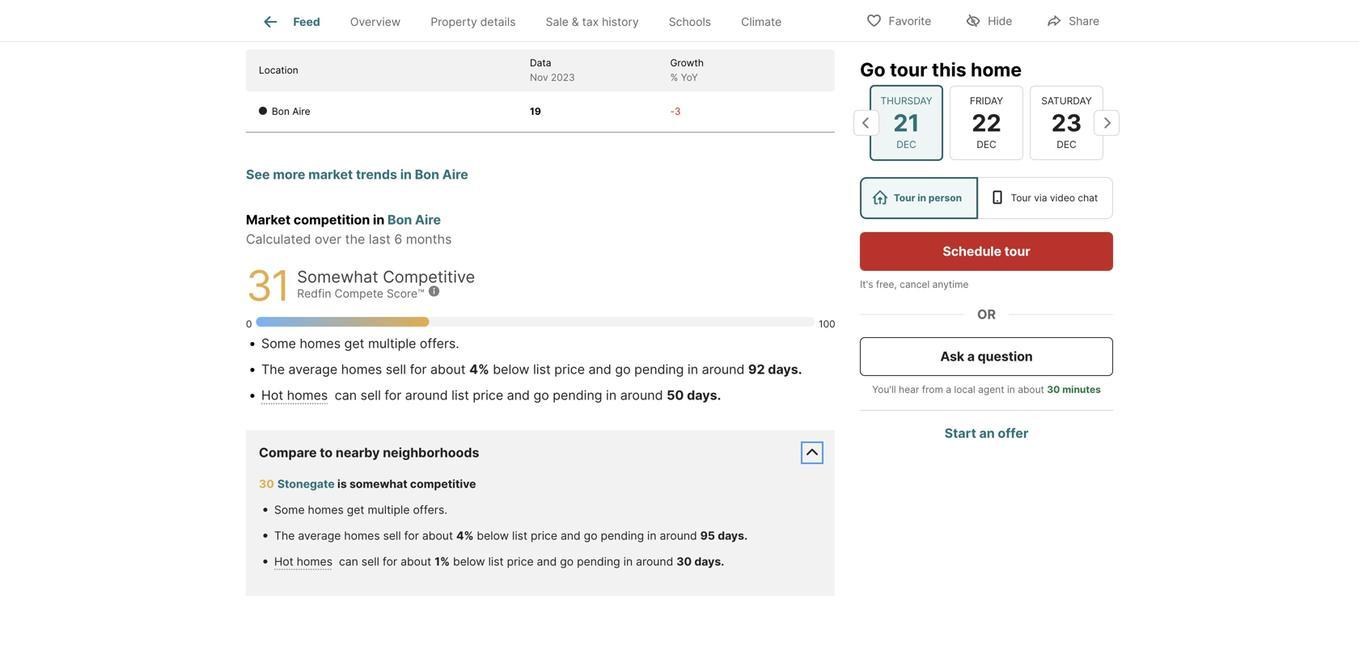 Task type: describe. For each thing, give the bounding box(es) containing it.
92
[[749, 362, 765, 377]]

tour in person
[[894, 192, 962, 204]]

start
[[945, 426, 977, 441]]

below for and
[[493, 362, 530, 377]]

pending for 30
[[577, 555, 621, 569]]

you'll hear from a local agent in about 30 minutes
[[873, 384, 1101, 396]]

around for hot homes can sell for about 1% below list price and go pending in around 30 days.
[[636, 555, 674, 569]]

history
[[602, 15, 639, 29]]

see
[[246, 167, 270, 182]]

schedule tour button
[[860, 232, 1114, 271]]

agent
[[979, 384, 1005, 396]]

19
[[530, 105, 541, 117]]

around for the average homes sell for about 4% below list price and go pending in around 95 days.
[[660, 529, 697, 543]]

some homes get multiple offers. for about
[[274, 503, 448, 517]]

for for the average homes sell for about 4% below list price and go pending in around 95 days.
[[404, 529, 419, 543]]

growth % yoy
[[671, 57, 704, 83]]

sell for hot homes can sell for about 1% below list price and go pending in around 30 days.
[[362, 555, 380, 569]]

bon aire
[[272, 105, 311, 117]]

an
[[980, 426, 995, 441]]

local
[[955, 384, 976, 396]]

2023
[[551, 71, 575, 83]]

or
[[978, 307, 996, 323]]

free,
[[876, 279, 897, 291]]

tour for go
[[890, 58, 928, 81]]

cancel
[[900, 279, 930, 291]]

list for 92
[[533, 362, 551, 377]]

average for the average homes sell for about 4% below list price and go pending in around 95 days.
[[298, 529, 341, 543]]

price for 30
[[507, 555, 534, 569]]

0 vertical spatial 30
[[1048, 384, 1061, 396]]

1 horizontal spatial share button
[[1033, 4, 1114, 37]]

some homes get multiple offers. for around
[[261, 336, 459, 352]]

0 horizontal spatial aire
[[292, 105, 311, 117]]

sell for the average homes sell for about 4% below list price and go pending in around 92 days.
[[386, 362, 406, 377]]

ask
[[941, 349, 965, 365]]

days. right 50
[[687, 388, 721, 403]]

the for the average homes sell for about 4% below list price and go pending in around 92 days.
[[261, 362, 285, 377]]

the
[[345, 231, 365, 247]]

pending for 92
[[635, 362, 684, 377]]

and for 95
[[561, 529, 581, 543]]

schools tab
[[654, 2, 726, 41]]

bon aire link
[[388, 212, 441, 228]]

overview
[[350, 15, 401, 29]]

property
[[431, 15, 477, 29]]

more
[[273, 167, 305, 182]]

list for 95
[[512, 529, 528, 543]]

thursday
[[881, 95, 933, 107]]

friday
[[970, 95, 1004, 107]]

go for 95
[[584, 529, 598, 543]]

hide button
[[952, 4, 1026, 37]]

tour via video chat
[[1011, 192, 1099, 204]]

from
[[922, 384, 944, 396]]

somewhat competitive
[[297, 267, 475, 287]]

get for about
[[347, 503, 365, 517]]

nearby
[[336, 445, 380, 461]]

tour via video chat option
[[978, 177, 1114, 219]]

see more market trends in bon aire
[[246, 167, 468, 182]]

go tour this home
[[860, 58, 1022, 81]]

a inside button
[[968, 349, 975, 365]]

about for hot homes can sell for about 1% below list price and go pending in around 30 days.
[[401, 555, 432, 569]]

stonegate link
[[277, 477, 335, 491]]

the average homes sell for about 4% below list price and go pending in around 95 days.
[[274, 529, 748, 543]]

list up neighborhoods
[[452, 388, 469, 403]]

it's free, cancel anytime
[[860, 279, 969, 291]]

hot for hot homes can sell for about 1% below list price and go pending in around 30 days.
[[274, 555, 294, 569]]

nov
[[530, 71, 548, 83]]

saturday 23 dec
[[1042, 95, 1092, 151]]

market
[[246, 212, 291, 228]]

hot homes can sell for about 1% below list price and go pending in around 30 days.
[[274, 555, 725, 569]]

feed
[[293, 15, 320, 29]]

question
[[978, 349, 1033, 365]]

™
[[418, 287, 425, 301]]

hear
[[899, 384, 920, 396]]

list box containing tour in person
[[860, 177, 1114, 219]]

see more market trends in bon aire link
[[246, 165, 468, 210]]

minutes
[[1063, 384, 1101, 396]]

4% for price
[[469, 362, 489, 377]]

to
[[320, 445, 333, 461]]

-3
[[671, 105, 681, 117]]

data nov 2023
[[530, 57, 575, 83]]

dec for 22
[[977, 139, 997, 151]]

about right agent
[[1018, 384, 1045, 396]]

2 vertical spatial below
[[453, 555, 485, 569]]

trends
[[356, 167, 397, 182]]

competitive
[[383, 267, 475, 287]]

market competition in bon aire calculated over the last 6 months
[[246, 212, 452, 247]]

somewhat
[[350, 477, 408, 491]]

homes down is in the bottom left of the page
[[308, 503, 344, 517]]

&
[[572, 15, 579, 29]]

sale & tax history
[[546, 15, 639, 29]]

23
[[1052, 109, 1082, 137]]

compare to nearby neighborhoods button
[[259, 430, 822, 476]]

sale
[[546, 15, 569, 29]]

days. for 92
[[768, 362, 802, 377]]

6
[[394, 231, 403, 247]]

thursday 21 dec
[[881, 95, 933, 151]]

0 horizontal spatial bon
[[272, 105, 290, 117]]

favorite
[[889, 14, 932, 28]]

aire inside market competition in bon aire calculated over the last 6 months
[[415, 212, 441, 228]]

some for the average homes sell for about 4% below list price and go pending in around 92 days.
[[261, 336, 296, 352]]

homes down "redfin"
[[300, 336, 341, 352]]

schools
[[669, 15, 711, 29]]

30 stonegate is somewhat competitive
[[259, 477, 476, 491]]

it's
[[860, 279, 874, 291]]

0 horizontal spatial 30
[[259, 477, 274, 491]]

and for 30
[[537, 555, 557, 569]]

property details tab
[[416, 2, 531, 41]]

sell for hot homes can sell for around list price and go pending in around 50 days.
[[361, 388, 381, 403]]

redfin
[[297, 287, 331, 301]]

favorite button
[[853, 4, 945, 37]]

0
[[246, 318, 252, 330]]

property details
[[431, 15, 516, 29]]

for for hot homes can sell for about 1% below list price and go pending in around 30 days.
[[383, 555, 398, 569]]

anytime
[[933, 279, 969, 291]]

ask a question
[[941, 349, 1033, 365]]

price for 92
[[555, 362, 585, 377]]

start an offer
[[945, 426, 1029, 441]]

somewhat
[[297, 267, 378, 287]]



Task type: vqa. For each thing, say whether or not it's contained in the screenshot.
REDFIN and all REDFIN variants, TITLE FORWARD, WALK SCORE, and the R logos, are trademarks of Redfin Corporation, registered or pending in the USPTO.
no



Task type: locate. For each thing, give the bounding box(es) containing it.
for down ™
[[410, 362, 427, 377]]

embed button
[[371, 0, 491, 30]]

hot homes link down stonegate
[[274, 555, 333, 569]]

next image
[[1094, 110, 1120, 136]]

1 tour from the left
[[894, 192, 916, 204]]

list down the average homes sell for about 4% below list price and go pending in around 95 days. at the bottom of the page
[[488, 555, 504, 569]]

0 vertical spatial can
[[335, 388, 357, 403]]

1 vertical spatial some
[[274, 503, 305, 517]]

for down competitive
[[404, 529, 419, 543]]

months
[[406, 231, 452, 247]]

last
[[369, 231, 391, 247]]

climate tab
[[726, 2, 797, 41]]

schedule
[[943, 244, 1002, 259]]

0 vertical spatial some
[[261, 336, 296, 352]]

share button right hide
[[1033, 4, 1114, 37]]

days. down 95
[[695, 555, 725, 569]]

offers. for about
[[413, 503, 448, 517]]

0 vertical spatial hot
[[261, 388, 283, 403]]

0 vertical spatial a
[[968, 349, 975, 365]]

0 vertical spatial offers.
[[420, 336, 459, 352]]

about for the average homes sell for about 4% below list price and go pending in around 95 days.
[[422, 529, 453, 543]]

days. for 95
[[718, 529, 748, 543]]

bon up bon aire link
[[415, 167, 440, 182]]

about left 1%
[[401, 555, 432, 569]]

compare
[[259, 445, 317, 461]]

tour for tour in person
[[894, 192, 916, 204]]

go for 92
[[615, 362, 631, 377]]

some homes get multiple offers. down redfin compete score ™
[[261, 336, 459, 352]]

get
[[344, 336, 365, 352], [347, 503, 365, 517]]

1 vertical spatial a
[[946, 384, 952, 396]]

some homes get multiple offers. down 30 stonegate is somewhat competitive at the left bottom
[[274, 503, 448, 517]]

95
[[701, 529, 715, 543]]

get for around
[[344, 336, 365, 352]]

100
[[819, 318, 836, 330]]

1 dec from the left
[[897, 139, 917, 151]]

3 dec from the left
[[1057, 139, 1077, 151]]

-
[[671, 105, 675, 117]]

below for list
[[477, 529, 509, 543]]

31
[[246, 260, 289, 311]]

go
[[860, 58, 886, 81]]

1 vertical spatial 30
[[259, 477, 274, 491]]

some down 31
[[261, 336, 296, 352]]

0 vertical spatial average
[[289, 362, 338, 377]]

1 vertical spatial aire
[[443, 167, 468, 182]]

below right 1%
[[453, 555, 485, 569]]

0 vertical spatial hot homes link
[[261, 388, 328, 403]]

for for hot homes can sell for around list price and go pending in around 50 days.
[[385, 388, 402, 403]]

calculated
[[246, 231, 311, 247]]

homes up 'to'
[[287, 388, 328, 403]]

homes down redfin compete score ™
[[341, 362, 382, 377]]

dec down 23
[[1057, 139, 1077, 151]]

homes
[[300, 336, 341, 352], [341, 362, 382, 377], [287, 388, 328, 403], [308, 503, 344, 517], [344, 529, 380, 543], [297, 555, 333, 569]]

2 tour from the left
[[1011, 192, 1032, 204]]

compete
[[335, 287, 384, 301]]

dec down the 22
[[977, 139, 997, 151]]

some
[[261, 336, 296, 352], [274, 503, 305, 517]]

0 horizontal spatial share
[[295, 2, 332, 18]]

%
[[671, 71, 678, 83]]

tour inside option
[[1011, 192, 1032, 204]]

offer
[[998, 426, 1029, 441]]

0 vertical spatial multiple
[[368, 336, 416, 352]]

previous image
[[854, 110, 880, 136]]

tour up thursday at the right
[[890, 58, 928, 81]]

person
[[929, 192, 962, 204]]

and for 92
[[589, 362, 612, 377]]

1 horizontal spatial bon
[[388, 212, 412, 228]]

0 vertical spatial bon
[[272, 105, 290, 117]]

list up hot homes can sell for around list price and go pending in around 50 days. at the bottom of the page
[[533, 362, 551, 377]]

can for about
[[339, 555, 358, 569]]

dec down 21
[[897, 139, 917, 151]]

hide
[[988, 14, 1013, 28]]

dec inside the saturday 23 dec
[[1057, 139, 1077, 151]]

2 horizontal spatial 30
[[1048, 384, 1061, 396]]

share button up location
[[246, 0, 358, 30]]

a right from
[[946, 384, 952, 396]]

in
[[400, 167, 412, 182], [918, 192, 927, 204], [373, 212, 385, 228], [688, 362, 699, 377], [1008, 384, 1016, 396], [606, 388, 617, 403], [648, 529, 657, 543], [624, 555, 633, 569]]

average for the average homes sell for about 4% below list price and go pending in around 92 days.
[[289, 362, 338, 377]]

4%
[[469, 362, 489, 377], [456, 529, 474, 543]]

tour inside option
[[894, 192, 916, 204]]

the for the average homes sell for about 4% below list price and go pending in around 95 days.
[[274, 529, 295, 543]]

schedule tour
[[943, 244, 1031, 259]]

location
[[259, 64, 298, 76]]

video
[[1050, 192, 1076, 204]]

2 vertical spatial 30
[[677, 555, 692, 569]]

about for the average homes sell for about 4% below list price and go pending in around 92 days.
[[431, 362, 466, 377]]

multiple for about
[[368, 503, 410, 517]]

2 dec from the left
[[977, 139, 997, 151]]

a right ask at the right bottom
[[968, 349, 975, 365]]

hot homes link up compare
[[261, 388, 328, 403]]

multiple
[[368, 336, 416, 352], [368, 503, 410, 517]]

0 vertical spatial the
[[261, 362, 285, 377]]

1 vertical spatial below
[[477, 529, 509, 543]]

hot for hot homes can sell for around list price and go pending in around 50 days.
[[261, 388, 283, 403]]

tour right schedule on the right top
[[1005, 244, 1031, 259]]

0 horizontal spatial tour
[[894, 192, 916, 204]]

list for 30
[[488, 555, 504, 569]]

1 vertical spatial tour
[[1005, 244, 1031, 259]]

details
[[481, 15, 516, 29]]

get down "compete"
[[344, 336, 365, 352]]

can for around
[[335, 388, 357, 403]]

a
[[968, 349, 975, 365], [946, 384, 952, 396]]

chat
[[1078, 192, 1099, 204]]

data
[[530, 57, 552, 69]]

hot
[[261, 388, 283, 403], [274, 555, 294, 569]]

dec
[[897, 139, 917, 151], [977, 139, 997, 151], [1057, 139, 1077, 151]]

saturday
[[1042, 95, 1092, 107]]

0 vertical spatial 4%
[[469, 362, 489, 377]]

ask a question button
[[860, 337, 1114, 376]]

sell up compare to nearby neighborhoods
[[361, 388, 381, 403]]

tour for tour via video chat
[[1011, 192, 1032, 204]]

hot up compare
[[261, 388, 283, 403]]

offers. for around
[[420, 336, 459, 352]]

neighborhoods
[[383, 445, 480, 461]]

4% up hot homes can sell for around list price and go pending in around 50 days. at the bottom of the page
[[469, 362, 489, 377]]

days.
[[768, 362, 802, 377], [687, 388, 721, 403], [718, 529, 748, 543], [695, 555, 725, 569]]

bon
[[272, 105, 290, 117], [415, 167, 440, 182], [388, 212, 412, 228]]

dec for 21
[[897, 139, 917, 151]]

and
[[589, 362, 612, 377], [507, 388, 530, 403], [561, 529, 581, 543], [537, 555, 557, 569]]

average down stonegate
[[298, 529, 341, 543]]

pending for 95
[[601, 529, 644, 543]]

about
[[431, 362, 466, 377], [1018, 384, 1045, 396], [422, 529, 453, 543], [401, 555, 432, 569]]

market
[[308, 167, 353, 182]]

average down "redfin"
[[289, 362, 338, 377]]

1%
[[435, 555, 450, 569]]

2 vertical spatial aire
[[415, 212, 441, 228]]

2 horizontal spatial bon
[[415, 167, 440, 182]]

days. right the '92'
[[768, 362, 802, 377]]

0 vertical spatial some homes get multiple offers.
[[261, 336, 459, 352]]

hot homes link for hot homes can sell for about 1% below list price and go pending in around 30 days.
[[274, 555, 333, 569]]

0 vertical spatial aire
[[292, 105, 311, 117]]

1 vertical spatial the
[[274, 529, 295, 543]]

homes down 30 stonegate is somewhat competitive at the left bottom
[[344, 529, 380, 543]]

multiple down score
[[368, 336, 416, 352]]

sale & tax history tab
[[531, 2, 654, 41]]

1 horizontal spatial share
[[1069, 14, 1100, 28]]

tour left via
[[1011, 192, 1032, 204]]

in inside option
[[918, 192, 927, 204]]

1 vertical spatial hot
[[274, 555, 294, 569]]

tour in person option
[[860, 177, 978, 219]]

below up hot homes can sell for around list price and go pending in around 50 days. at the bottom of the page
[[493, 362, 530, 377]]

price for 95
[[531, 529, 558, 543]]

bon down location
[[272, 105, 290, 117]]

30
[[1048, 384, 1061, 396], [259, 477, 274, 491], [677, 555, 692, 569]]

dec for 23
[[1057, 139, 1077, 151]]

aire
[[292, 105, 311, 117], [443, 167, 468, 182], [415, 212, 441, 228]]

aire inside see more market trends in bon aire link
[[443, 167, 468, 182]]

list
[[533, 362, 551, 377], [452, 388, 469, 403], [512, 529, 528, 543], [488, 555, 504, 569]]

1 vertical spatial 4%
[[456, 529, 474, 543]]

22
[[972, 109, 1002, 137]]

2 multiple from the top
[[368, 503, 410, 517]]

dec inside thursday 21 dec
[[897, 139, 917, 151]]

tour left person
[[894, 192, 916, 204]]

is
[[338, 477, 347, 491]]

50
[[667, 388, 684, 403]]

offers. down ™
[[420, 336, 459, 352]]

hot down stonegate
[[274, 555, 294, 569]]

tour for schedule
[[1005, 244, 1031, 259]]

stonegate
[[277, 477, 335, 491]]

dec inside friday 22 dec
[[977, 139, 997, 151]]

hot homes can sell for around list price and go pending in around 50 days.
[[261, 388, 721, 403]]

1 vertical spatial multiple
[[368, 503, 410, 517]]

share button
[[246, 0, 358, 30], [1033, 4, 1114, 37]]

offers. down competitive
[[413, 503, 448, 517]]

4% up hot homes can sell for about 1% below list price and go pending in around 30 days.
[[456, 529, 474, 543]]

1 multiple from the top
[[368, 336, 416, 352]]

below up hot homes can sell for about 1% below list price and go pending in around 30 days.
[[477, 529, 509, 543]]

bon inside market competition in bon aire calculated over the last 6 months
[[388, 212, 412, 228]]

sell down score
[[386, 362, 406, 377]]

about up hot homes can sell for around list price and go pending in around 50 days. at the bottom of the page
[[431, 362, 466, 377]]

tab list
[[246, 0, 810, 41]]

get down 30 stonegate is somewhat competitive at the left bottom
[[347, 503, 365, 517]]

2 horizontal spatial dec
[[1057, 139, 1077, 151]]

some down stonegate link
[[274, 503, 305, 517]]

via
[[1034, 192, 1048, 204]]

homes down stonegate
[[297, 555, 333, 569]]

price
[[555, 362, 585, 377], [473, 388, 504, 403], [531, 529, 558, 543], [507, 555, 534, 569]]

0 vertical spatial get
[[344, 336, 365, 352]]

sell
[[386, 362, 406, 377], [361, 388, 381, 403], [383, 529, 401, 543], [362, 555, 380, 569]]

for left 1%
[[383, 555, 398, 569]]

climate
[[741, 15, 782, 29]]

in inside market competition in bon aire calculated over the last 6 months
[[373, 212, 385, 228]]

bon up 6
[[388, 212, 412, 228]]

1 vertical spatial some homes get multiple offers.
[[274, 503, 448, 517]]

sell for the average homes sell for about 4% below list price and go pending in around 95 days.
[[383, 529, 401, 543]]

0 vertical spatial below
[[493, 362, 530, 377]]

around for the average homes sell for about 4% below list price and go pending in around 92 days.
[[702, 362, 745, 377]]

tour inside button
[[1005, 244, 1031, 259]]

0 horizontal spatial share button
[[246, 0, 358, 30]]

start an offer link
[[945, 426, 1029, 441]]

multiple for around
[[368, 336, 416, 352]]

list up hot homes can sell for about 1% below list price and go pending in around 30 days.
[[512, 529, 528, 543]]

2 vertical spatial bon
[[388, 212, 412, 228]]

sell left 1%
[[362, 555, 380, 569]]

hot homes link for hot homes can sell for around list price and go pending in around 50 days.
[[261, 388, 328, 403]]

1 vertical spatial can
[[339, 555, 358, 569]]

1 horizontal spatial tour
[[1011, 192, 1032, 204]]

about up 1%
[[422, 529, 453, 543]]

1 vertical spatial bon
[[415, 167, 440, 182]]

1 vertical spatial hot homes link
[[274, 555, 333, 569]]

you'll
[[873, 384, 896, 396]]

4% for below
[[456, 529, 474, 543]]

redfin compete score ™
[[297, 287, 425, 301]]

average
[[289, 362, 338, 377], [298, 529, 341, 543]]

1 horizontal spatial tour
[[1005, 244, 1031, 259]]

1 horizontal spatial aire
[[415, 212, 441, 228]]

sell down somewhat
[[383, 529, 401, 543]]

some for the average homes sell for about 4% below list price and go pending in around 95 days.
[[274, 503, 305, 517]]

can down is in the bottom left of the page
[[339, 555, 358, 569]]

days. for 30
[[695, 555, 725, 569]]

list box
[[860, 177, 1114, 219]]

tab list containing feed
[[246, 0, 810, 41]]

multiple down somewhat
[[368, 503, 410, 517]]

1 horizontal spatial dec
[[977, 139, 997, 151]]

1 vertical spatial average
[[298, 529, 341, 543]]

overview tab
[[335, 2, 416, 41]]

1 vertical spatial offers.
[[413, 503, 448, 517]]

0 horizontal spatial tour
[[890, 58, 928, 81]]

1 vertical spatial get
[[347, 503, 365, 517]]

for for the average homes sell for about 4% below list price and go pending in around 92 days.
[[410, 362, 427, 377]]

21
[[894, 109, 920, 137]]

competitive
[[410, 477, 476, 491]]

0 horizontal spatial dec
[[897, 139, 917, 151]]

feed link
[[261, 12, 320, 32]]

competition
[[294, 212, 370, 228]]

can up nearby
[[335, 388, 357, 403]]

None button
[[870, 85, 944, 161], [950, 86, 1024, 160], [1030, 86, 1104, 160], [870, 85, 944, 161], [950, 86, 1024, 160], [1030, 86, 1104, 160]]

some homes get multiple offers.
[[261, 336, 459, 352], [274, 503, 448, 517]]

for up compare to nearby neighborhoods
[[385, 388, 402, 403]]

this
[[932, 58, 967, 81]]

1 horizontal spatial a
[[968, 349, 975, 365]]

go for 30
[[560, 555, 574, 569]]

0 horizontal spatial a
[[946, 384, 952, 396]]

friday 22 dec
[[970, 95, 1004, 151]]

1 horizontal spatial 30
[[677, 555, 692, 569]]

over
[[315, 231, 342, 247]]

0 vertical spatial tour
[[890, 58, 928, 81]]

2 horizontal spatial aire
[[443, 167, 468, 182]]

days. right 95
[[718, 529, 748, 543]]



